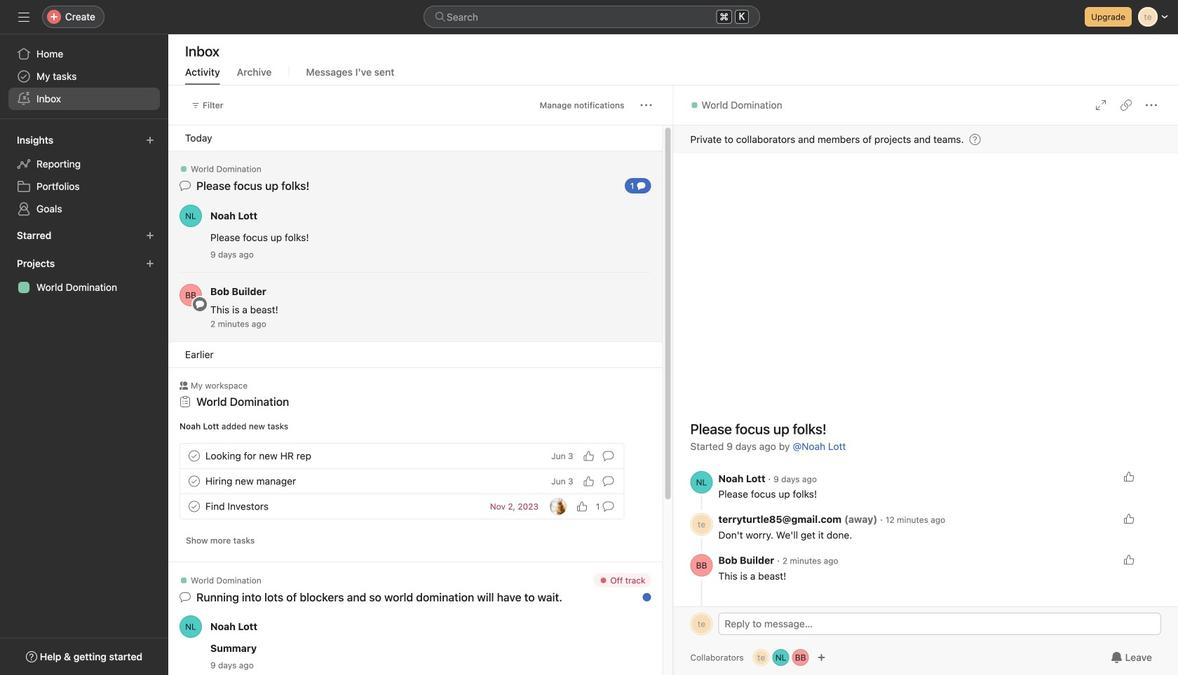 Task type: locate. For each thing, give the bounding box(es) containing it.
0 comments image
[[603, 476, 614, 487]]

1 open user profile image from the top
[[180, 205, 202, 227]]

1 add to bookmarks image from the top
[[614, 168, 625, 179]]

open user profile image for first 0 likes. click to like this message comment 'image' from the top
[[691, 472, 713, 494]]

open user profile image
[[691, 472, 713, 494], [691, 555, 713, 577]]

1 vertical spatial mark complete image
[[186, 499, 203, 515]]

toggle assignee popover image
[[550, 499, 567, 515]]

mark complete image for mark complete checkbox related to 0 comments icon
[[186, 448, 203, 465]]

0 likes. click to like this task image for 0 comments icon
[[583, 451, 595, 462]]

2 vertical spatial 0 likes. click to like this message comment image
[[1124, 555, 1135, 566]]

more actions image left archive notification icon
[[591, 579, 602, 590]]

2 horizontal spatial more actions image
[[1147, 100, 1158, 111]]

mark complete checkbox for 0 likes. click to like this task icon
[[186, 499, 203, 515]]

1 vertical spatial add to bookmarks image
[[614, 579, 625, 590]]

2 mark complete checkbox from the top
[[186, 499, 203, 515]]

add to bookmarks image left archive notification icon
[[614, 579, 625, 590]]

1 vertical spatial 0 likes. click to like this task image
[[583, 476, 595, 487]]

1 vertical spatial open user profile image
[[691, 555, 713, 577]]

1 vertical spatial mark complete checkbox
[[186, 499, 203, 515]]

mark complete image
[[186, 473, 203, 490]]

None field
[[424, 6, 761, 28]]

1 vertical spatial 0 likes. click to like this message comment image
[[1124, 514, 1135, 525]]

mark complete checkbox up mark complete icon on the left bottom
[[186, 448, 203, 465]]

add or remove collaborators image
[[793, 650, 810, 667]]

1 open user profile image from the top
[[691, 472, 713, 494]]

1 0 likes. click to like this message comment image from the top
[[1124, 472, 1135, 483]]

0 vertical spatial 0 likes. click to like this task image
[[583, 451, 595, 462]]

2 vertical spatial open user profile image
[[180, 616, 202, 639]]

mark complete image for mark complete checkbox corresponding to 0 likes. click to like this task icon
[[186, 499, 203, 515]]

2 open user profile image from the top
[[691, 555, 713, 577]]

0 vertical spatial mark complete checkbox
[[186, 448, 203, 465]]

open user profile image
[[180, 205, 202, 227], [180, 284, 202, 307], [180, 616, 202, 639]]

3 open user profile image from the top
[[180, 616, 202, 639]]

0 likes. click to like this task image
[[583, 451, 595, 462], [583, 476, 595, 487]]

Search tasks, projects, and more text field
[[424, 6, 761, 28]]

more actions image up archive notifications image
[[641, 100, 652, 111]]

Mark complete checkbox
[[186, 448, 203, 465], [186, 499, 203, 515]]

0 likes. click to like this message comment image
[[1124, 472, 1135, 483], [1124, 514, 1135, 525], [1124, 555, 1135, 566]]

mark complete image down mark complete icon on the left bottom
[[186, 499, 203, 515]]

0 vertical spatial open user profile image
[[691, 472, 713, 494]]

0 likes. click to like this task image left 0 comments icon
[[583, 451, 595, 462]]

mark complete image up mark complete icon on the left bottom
[[186, 448, 203, 465]]

1 0 likes. click to like this task image from the top
[[583, 451, 595, 462]]

add or remove collaborators image right add or remove collaborators icon
[[818, 654, 826, 662]]

0 vertical spatial add to bookmarks image
[[614, 168, 625, 179]]

0 vertical spatial open user profile image
[[180, 205, 202, 227]]

add or remove collaborators image left add or remove collaborators icon
[[773, 650, 790, 667]]

add to bookmarks image left archive notifications image
[[614, 168, 625, 179]]

mark complete checkbox down mark complete icon on the left bottom
[[186, 499, 203, 515]]

message icon image
[[180, 180, 191, 192]]

hide sidebar image
[[18, 11, 29, 22]]

0 comments image
[[603, 451, 614, 462]]

more actions image
[[641, 100, 652, 111], [1147, 100, 1158, 111], [591, 579, 602, 590]]

0 vertical spatial 0 likes. click to like this message comment image
[[1124, 472, 1135, 483]]

1 horizontal spatial more actions image
[[641, 100, 652, 111]]

2 mark complete image from the top
[[186, 499, 203, 515]]

add to bookmarks image
[[614, 168, 625, 179], [614, 579, 625, 590]]

new project or portfolio image
[[146, 260, 154, 268]]

1 vertical spatial open user profile image
[[180, 284, 202, 307]]

mark complete image
[[186, 448, 203, 465], [186, 499, 203, 515]]

2 0 likes. click to like this message comment image from the top
[[1124, 514, 1135, 525]]

1 mark complete image from the top
[[186, 448, 203, 465]]

1 mark complete checkbox from the top
[[186, 448, 203, 465]]

2 0 likes. click to like this task image from the top
[[583, 476, 595, 487]]

more actions image right copy link icon
[[1147, 100, 1158, 111]]

0 vertical spatial mark complete image
[[186, 448, 203, 465]]

add or remove collaborators image
[[773, 650, 790, 667], [818, 654, 826, 662]]

copy link image
[[1121, 100, 1133, 111]]

mark complete checkbox for 0 comments icon
[[186, 448, 203, 465]]

0 horizontal spatial more actions image
[[591, 579, 602, 590]]

0 likes. click to like this task image left 0 comments image
[[583, 476, 595, 487]]



Task type: vqa. For each thing, say whether or not it's contained in the screenshot.
see details, my workspace "image"
no



Task type: describe. For each thing, give the bounding box(es) containing it.
open user profile image for 1st 0 likes. click to like this message comment 'image' from the bottom of the page
[[691, 555, 713, 577]]

1 comment image
[[603, 501, 614, 513]]

2 add to bookmarks image from the top
[[614, 579, 625, 590]]

Mark complete checkbox
[[186, 473, 203, 490]]

global element
[[0, 34, 168, 119]]

2 open user profile image from the top
[[180, 284, 202, 307]]

full screen image
[[1096, 100, 1107, 111]]

add items to starred image
[[146, 232, 154, 240]]

projects element
[[0, 251, 168, 302]]

status update icon image
[[180, 592, 191, 603]]

0 likes. click to like this task image
[[577, 501, 588, 513]]

new insights image
[[146, 136, 154, 145]]

insights element
[[0, 128, 168, 223]]

archive notification image
[[636, 579, 647, 590]]

1 horizontal spatial add or remove collaborators image
[[818, 654, 826, 662]]

archive notifications image
[[636, 168, 647, 179]]

0 horizontal spatial add or remove collaborators image
[[773, 650, 790, 667]]

leftcount image
[[637, 182, 646, 190]]

0 likes. click to like this task image for 0 comments image
[[583, 476, 595, 487]]

3 0 likes. click to like this message comment image from the top
[[1124, 555, 1135, 566]]



